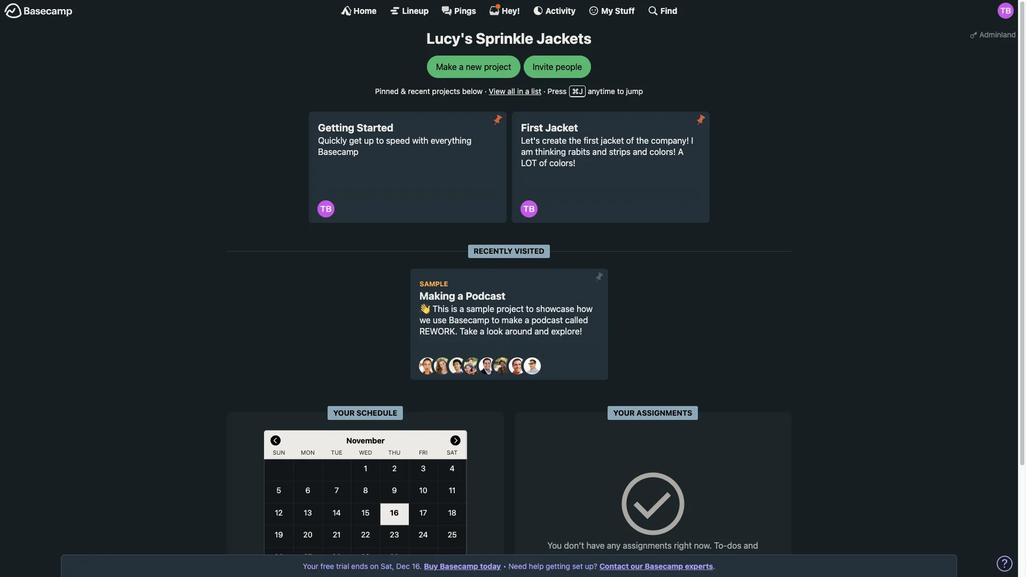 Task type: describe. For each thing, give the bounding box(es) containing it.
getting
[[546, 562, 570, 571]]

this
[[433, 304, 449, 314]]

to up the look at the left bottom
[[492, 315, 499, 325]]

main element
[[0, 0, 1018, 21]]

⌘
[[572, 86, 579, 95]]

jared davis image
[[449, 358, 466, 375]]

visited
[[515, 246, 545, 255]]

started
[[357, 121, 393, 134]]

up inside getting started quickly get up to speed with everything basecamp
[[364, 136, 374, 146]]

sample
[[420, 280, 448, 288]]

pinned
[[375, 86, 399, 95]]

dec
[[396, 562, 410, 571]]

my stuff
[[601, 6, 635, 15]]

sun
[[273, 449, 285, 456]]

pings
[[454, 6, 476, 15]]

right
[[674, 541, 692, 551]]

a left the look at the left bottom
[[480, 327, 484, 336]]

how
[[577, 304, 593, 314]]

podcast
[[466, 290, 506, 302]]

i
[[691, 136, 693, 146]]

lot
[[521, 158, 537, 168]]

make a new project link
[[427, 55, 520, 78]]

am
[[521, 147, 533, 157]]

to inside getting started quickly get up to speed with everything basecamp
[[376, 136, 384, 146]]

my
[[601, 6, 613, 15]]

tyler black image inside main 'element'
[[998, 3, 1014, 19]]

free
[[320, 562, 334, 571]]

to up podcast
[[526, 304, 534, 314]]

ends
[[351, 562, 368, 571]]

let's
[[521, 136, 540, 146]]

quickly
[[318, 136, 347, 146]]

jump
[[626, 86, 643, 95]]

rework.
[[420, 327, 458, 336]]

getting started quickly get up to speed with everything basecamp
[[318, 121, 472, 157]]

you don't have any assignments right now. to‑dos and cards assigned to you will show up here.
[[547, 541, 758, 563]]

sat
[[447, 449, 457, 456]]

getting
[[318, 121, 354, 134]]

your for your assignments
[[613, 408, 635, 417]]

don't
[[564, 541, 584, 551]]

take
[[460, 327, 478, 336]]

press
[[548, 86, 567, 95]]

explore!
[[551, 327, 582, 336]]

called
[[565, 315, 588, 325]]

you
[[646, 554, 660, 563]]

below
[[462, 86, 483, 95]]

your schedule
[[333, 408, 397, 417]]

wed
[[359, 449, 372, 456]]

make a new project
[[436, 62, 511, 71]]

schedule
[[357, 408, 397, 417]]

first
[[584, 136, 599, 146]]

steve marsh image
[[509, 358, 526, 375]]

get
[[349, 136, 362, 146]]

first
[[521, 121, 543, 134]]

tue
[[331, 449, 342, 456]]

buy basecamp today link
[[424, 562, 501, 571]]

experts
[[685, 562, 713, 571]]

sample making a podcast 👋 this is a sample project to showcase how we use basecamp to make a podcast called rework. take a look around and explore!
[[420, 280, 593, 336]]

make
[[502, 315, 523, 325]]

today
[[480, 562, 501, 571]]

pings button
[[442, 5, 476, 16]]

everything
[[431, 136, 472, 146]]

mon
[[301, 449, 314, 456]]

around
[[505, 327, 532, 336]]

you
[[547, 541, 562, 551]]

adminland link
[[968, 27, 1018, 42]]

and inside sample making a podcast 👋 this is a sample project to showcase how we use basecamp to make a podcast called rework. take a look around and explore!
[[535, 327, 549, 336]]

create
[[542, 136, 567, 146]]

make
[[436, 62, 457, 71]]

your for your schedule
[[333, 408, 355, 417]]

and inside you don't have any assignments right now. to‑dos and cards assigned to you will show up here.
[[744, 541, 758, 551]]

projects
[[432, 86, 460, 95]]

1 the from the left
[[569, 136, 581, 146]]

to‑dos
[[714, 541, 742, 551]]

lineup
[[402, 6, 429, 15]]

recent
[[408, 86, 430, 95]]

to inside you don't have any assignments right now. to‑dos and cards assigned to you will show up here.
[[636, 554, 643, 563]]

0 vertical spatial colors!
[[650, 147, 676, 157]]

trial
[[336, 562, 349, 571]]

cheryl walters image
[[434, 358, 451, 375]]

is
[[451, 304, 457, 314]]

here.
[[711, 554, 731, 563]]

rabits
[[568, 147, 590, 157]]

new
[[466, 62, 482, 71]]

find button
[[648, 5, 677, 16]]

up inside you don't have any assignments right now. to‑dos and cards assigned to you will show up here.
[[699, 554, 709, 563]]



Task type: vqa. For each thing, say whether or not it's contained in the screenshot.
Up to the right
yes



Task type: locate. For each thing, give the bounding box(es) containing it.
and right strips
[[633, 147, 647, 157]]

0 horizontal spatial colors!
[[549, 158, 576, 168]]

thinking
[[535, 147, 566, 157]]

your assignments
[[613, 408, 692, 417]]

show
[[677, 554, 697, 563]]

your left free
[[303, 562, 318, 571]]

making
[[420, 290, 455, 302]]

sat,
[[381, 562, 394, 571]]

lineup link
[[389, 5, 429, 16]]

and down podcast
[[535, 327, 549, 336]]

now.
[[694, 541, 712, 551]]

with
[[412, 136, 428, 146]]

👋
[[420, 304, 430, 314]]

colors! down thinking
[[549, 158, 576, 168]]

set
[[572, 562, 583, 571]]

assignments
[[637, 408, 692, 417]]

assigned
[[599, 554, 633, 563]]

· left the view
[[485, 86, 487, 95]]

invite
[[533, 62, 554, 71]]

project up make
[[497, 304, 524, 314]]

jennifer young image
[[464, 358, 481, 375]]

switch accounts image
[[4, 3, 73, 19]]

0 horizontal spatial tyler black image
[[317, 201, 334, 218]]

list
[[531, 86, 541, 95]]

· press
[[543, 86, 567, 95]]

a right is
[[460, 304, 464, 314]]

first jacket let's create the first jacket of the company! i am thinking rabits and strips and colors! a lot of colors!
[[521, 121, 693, 168]]

home link
[[341, 5, 377, 16]]

sample
[[466, 304, 494, 314]]

use
[[433, 315, 447, 325]]

0 horizontal spatial the
[[569, 136, 581, 146]]

the left 'company!'
[[636, 136, 649, 146]]

1 horizontal spatial of
[[626, 136, 634, 146]]

view all in a list link
[[489, 86, 541, 95]]

0 horizontal spatial of
[[539, 158, 547, 168]]

fri
[[419, 449, 427, 456]]

up?
[[585, 562, 598, 571]]

podcast
[[532, 315, 563, 325]]

a left new
[[459, 62, 464, 71]]

basecamp inside sample making a podcast 👋 this is a sample project to showcase how we use basecamp to make a podcast called rework. take a look around and explore!
[[449, 315, 489, 325]]

.
[[713, 562, 715, 571]]

0 vertical spatial up
[[364, 136, 374, 146]]

0 vertical spatial tyler black image
[[998, 3, 1014, 19]]

1 vertical spatial project
[[497, 304, 524, 314]]

0 horizontal spatial ·
[[485, 86, 487, 95]]

home
[[354, 6, 377, 15]]

None submit
[[489, 111, 506, 129], [693, 111, 710, 129], [591, 269, 608, 286], [489, 111, 506, 129], [693, 111, 710, 129], [591, 269, 608, 286]]

people
[[556, 62, 582, 71]]

recently visited
[[474, 246, 545, 255]]

1 horizontal spatial the
[[636, 136, 649, 146]]

activity
[[546, 6, 576, 15]]

16.
[[412, 562, 422, 571]]

2 the from the left
[[636, 136, 649, 146]]

to down started
[[376, 136, 384, 146]]

up right get
[[364, 136, 374, 146]]

·
[[485, 86, 487, 95], [543, 86, 546, 95]]

colors!
[[650, 147, 676, 157], [549, 158, 576, 168]]

and right to‑dos
[[744, 541, 758, 551]]

and down first
[[592, 147, 607, 157]]

a
[[678, 147, 684, 157]]

your left schedule
[[333, 408, 355, 417]]

any
[[607, 541, 621, 551]]

of
[[626, 136, 634, 146], [539, 158, 547, 168]]

1 horizontal spatial tyler black image
[[998, 3, 1014, 19]]

1 vertical spatial up
[[699, 554, 709, 563]]

1 horizontal spatial ·
[[543, 86, 546, 95]]

all
[[508, 86, 515, 95]]

november
[[346, 436, 385, 445]]

your left assignments
[[613, 408, 635, 417]]

victor cooper image
[[524, 358, 541, 375]]

of up strips
[[626, 136, 634, 146]]

recently
[[474, 246, 513, 255]]

1 vertical spatial of
[[539, 158, 547, 168]]

company!
[[651, 136, 689, 146]]

0 horizontal spatial up
[[364, 136, 374, 146]]

2 horizontal spatial your
[[613, 408, 635, 417]]

on
[[370, 562, 379, 571]]

in
[[517, 86, 523, 95]]

the up rabits
[[569, 136, 581, 146]]

1 · from the left
[[485, 86, 487, 95]]

buy
[[424, 562, 438, 571]]

basecamp
[[318, 147, 359, 157], [449, 315, 489, 325], [440, 562, 478, 571], [645, 562, 683, 571]]

a right making
[[458, 290, 463, 302]]

up
[[364, 136, 374, 146], [699, 554, 709, 563]]

0 vertical spatial project
[[484, 62, 511, 71]]

invite people link
[[524, 55, 591, 78]]

jackets
[[537, 29, 592, 47]]

sprinkle
[[476, 29, 533, 47]]

need
[[509, 562, 527, 571]]

the
[[569, 136, 581, 146], [636, 136, 649, 146]]

colors! down 'company!'
[[650, 147, 676, 157]]

of down thinking
[[539, 158, 547, 168]]

project right new
[[484, 62, 511, 71]]

josh fiske image
[[479, 358, 496, 375]]

help
[[529, 562, 544, 571]]

1 vertical spatial colors!
[[549, 158, 576, 168]]

assignments
[[623, 541, 672, 551]]

jacket
[[545, 121, 578, 134]]

a
[[459, 62, 464, 71], [525, 86, 529, 95], [458, 290, 463, 302], [460, 304, 464, 314], [525, 315, 529, 325], [480, 327, 484, 336]]

hey!
[[502, 6, 520, 15]]

project inside sample making a podcast 👋 this is a sample project to showcase how we use basecamp to make a podcast called rework. take a look around and explore!
[[497, 304, 524, 314]]

⌘ j anytime to jump
[[572, 86, 643, 95]]

lucy's
[[427, 29, 473, 47]]

to left you
[[636, 554, 643, 563]]

annie bryan image
[[419, 358, 436, 375]]

view
[[489, 86, 506, 95]]

&
[[401, 86, 406, 95]]

tyler black image
[[998, 3, 1014, 19], [317, 201, 334, 218]]

pinned & recent projects below · view all in a list
[[375, 86, 541, 95]]

invite people
[[533, 62, 582, 71]]

a right the in
[[525, 86, 529, 95]]

strips
[[609, 147, 631, 157]]

tyler black image
[[520, 201, 537, 218]]

•
[[503, 562, 507, 571]]

your free trial ends on sat, dec 16. buy basecamp today • need help getting set up? contact our basecamp experts .
[[303, 562, 715, 571]]

your
[[333, 408, 355, 417], [613, 408, 635, 417], [303, 562, 318, 571]]

a up around
[[525, 315, 529, 325]]

lucy's sprinkle jackets
[[427, 29, 592, 47]]

0 horizontal spatial your
[[303, 562, 318, 571]]

nicole katz image
[[494, 358, 511, 375]]

1 vertical spatial tyler black image
[[317, 201, 334, 218]]

basecamp inside getting started quickly get up to speed with everything basecamp
[[318, 147, 359, 157]]

2 · from the left
[[543, 86, 546, 95]]

activity link
[[533, 5, 576, 16]]

find
[[661, 6, 677, 15]]

speed
[[386, 136, 410, 146]]

stuff
[[615, 6, 635, 15]]

1 horizontal spatial your
[[333, 408, 355, 417]]

hey! button
[[489, 4, 520, 16]]

1 horizontal spatial up
[[699, 554, 709, 563]]

· right list
[[543, 86, 546, 95]]

showcase
[[536, 304, 574, 314]]

up left .
[[699, 554, 709, 563]]

1 horizontal spatial colors!
[[650, 147, 676, 157]]

to left jump
[[617, 86, 624, 95]]

my stuff button
[[589, 5, 635, 16]]

0 vertical spatial of
[[626, 136, 634, 146]]



